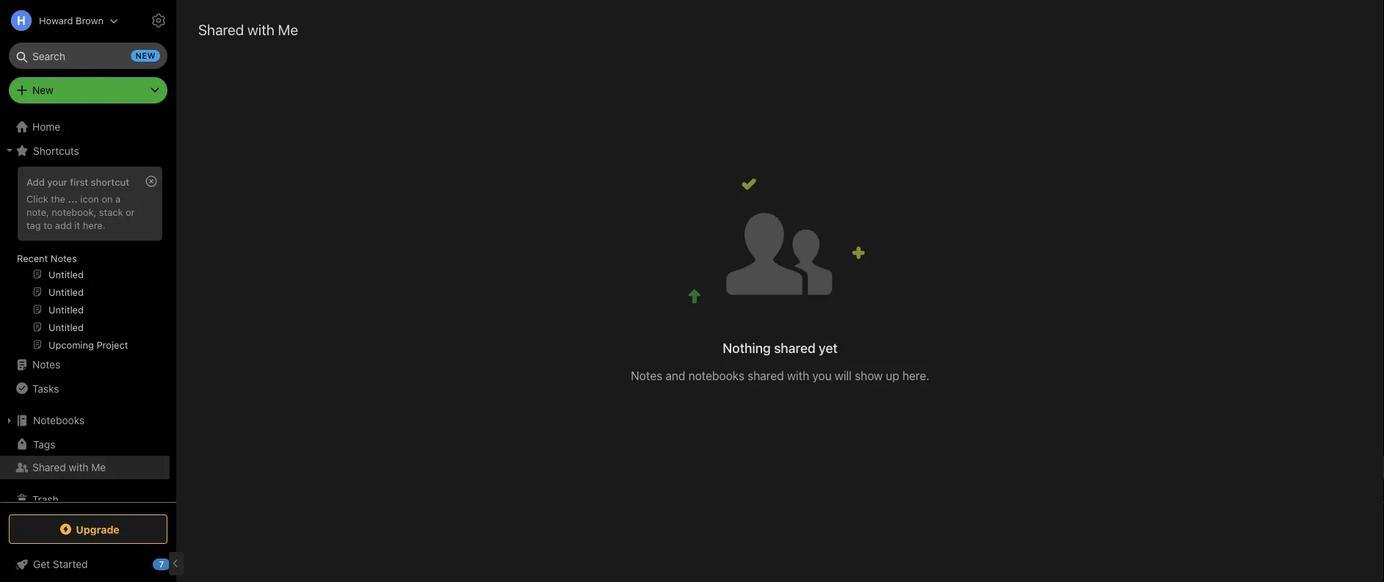 Task type: locate. For each thing, give the bounding box(es) containing it.
new
[[136, 51, 156, 61]]

me
[[278, 21, 298, 38], [91, 462, 106, 474]]

icon on a note, notebook, stack or tag to add it here.
[[26, 193, 135, 231]]

nothing shared yet
[[723, 340, 838, 356]]

the
[[51, 193, 65, 204]]

tags button
[[0, 433, 170, 456]]

click the ...
[[26, 193, 78, 204]]

yet
[[819, 340, 838, 356]]

click to collapse image
[[171, 555, 182, 573]]

first
[[70, 176, 88, 187]]

0 vertical spatial with
[[248, 21, 275, 38]]

a
[[115, 193, 121, 204]]

1 horizontal spatial shared with me
[[198, 21, 298, 38]]

1 vertical spatial with
[[787, 369, 810, 383]]

with
[[248, 21, 275, 38], [787, 369, 810, 383], [69, 462, 89, 474]]

and
[[666, 369, 686, 383]]

up
[[886, 369, 900, 383]]

shortcuts
[[33, 145, 79, 157]]

new
[[32, 84, 53, 96]]

2 horizontal spatial with
[[787, 369, 810, 383]]

shared right settings image
[[198, 21, 244, 38]]

notes inside the shared with me element
[[631, 369, 663, 383]]

shortcut
[[91, 176, 129, 187]]

recent notes
[[17, 253, 77, 264]]

tasks button
[[0, 377, 170, 400]]

settings image
[[150, 12, 167, 29]]

shared down nothing shared yet
[[748, 369, 784, 383]]

shared up notes and notebooks shared with you will show up here.
[[774, 340, 816, 356]]

here. inside icon on a note, notebook, stack or tag to add it here.
[[83, 219, 105, 231]]

you
[[813, 369, 832, 383]]

add
[[55, 219, 72, 231]]

1 horizontal spatial with
[[248, 21, 275, 38]]

shared down tags
[[32, 462, 66, 474]]

0 vertical spatial me
[[278, 21, 298, 38]]

0 horizontal spatial shared with me
[[32, 462, 106, 474]]

group
[[0, 162, 170, 359]]

1 vertical spatial shared
[[32, 462, 66, 474]]

Search text field
[[19, 43, 157, 69]]

Account field
[[0, 6, 118, 35]]

notes link
[[0, 353, 170, 377]]

trash
[[32, 494, 59, 506]]

or
[[126, 206, 135, 217]]

tree
[[0, 115, 176, 521]]

home link
[[0, 115, 176, 139]]

here. right it
[[83, 219, 105, 231]]

get
[[33, 559, 50, 571]]

notes for notes and notebooks shared with you will show up here.
[[631, 369, 663, 383]]

0 vertical spatial here.
[[83, 219, 105, 231]]

it
[[74, 219, 80, 231]]

note,
[[26, 206, 49, 217]]

1 horizontal spatial here.
[[903, 369, 930, 383]]

0 horizontal spatial here.
[[83, 219, 105, 231]]

1 vertical spatial shared
[[748, 369, 784, 383]]

2 vertical spatial with
[[69, 462, 89, 474]]

on
[[102, 193, 113, 204]]

1 vertical spatial me
[[91, 462, 106, 474]]

shared
[[198, 21, 244, 38], [32, 462, 66, 474]]

notes inside 'notes' link
[[32, 359, 60, 371]]

group inside "tree"
[[0, 162, 170, 359]]

0 horizontal spatial with
[[69, 462, 89, 474]]

shared
[[774, 340, 816, 356], [748, 369, 784, 383]]

to
[[43, 219, 52, 231]]

notebook,
[[52, 206, 96, 217]]

notes left and
[[631, 369, 663, 383]]

0 horizontal spatial shared
[[32, 462, 66, 474]]

1 vertical spatial here.
[[903, 369, 930, 383]]

here. right up
[[903, 369, 930, 383]]

notes
[[51, 253, 77, 264], [32, 359, 60, 371], [631, 369, 663, 383]]

0 vertical spatial shared with me
[[198, 21, 298, 38]]

shared with me
[[198, 21, 298, 38], [32, 462, 106, 474]]

notes up tasks
[[32, 359, 60, 371]]

howard brown
[[39, 15, 104, 26]]

click
[[26, 193, 48, 204]]

here.
[[83, 219, 105, 231], [903, 369, 930, 383]]

0 vertical spatial shared
[[198, 21, 244, 38]]

group containing add your first shortcut
[[0, 162, 170, 359]]

notes right recent
[[51, 253, 77, 264]]



Task type: describe. For each thing, give the bounding box(es) containing it.
recent
[[17, 253, 48, 264]]

shared with me link
[[0, 456, 170, 480]]

tasks
[[32, 383, 59, 395]]

...
[[68, 193, 78, 204]]

notebooks
[[689, 369, 745, 383]]

0 horizontal spatial me
[[91, 462, 106, 474]]

notebooks
[[33, 415, 85, 427]]

show
[[855, 369, 883, 383]]

tags
[[33, 438, 55, 450]]

here. inside the shared with me element
[[903, 369, 930, 383]]

tag
[[26, 219, 41, 231]]

1 vertical spatial shared with me
[[32, 462, 106, 474]]

upgrade button
[[9, 515, 167, 544]]

7
[[159, 560, 164, 570]]

add
[[26, 176, 45, 187]]

howard
[[39, 15, 73, 26]]

add your first shortcut
[[26, 176, 129, 187]]

get started
[[33, 559, 88, 571]]

Help and Learning task checklist field
[[0, 553, 176, 577]]

shared with me element
[[176, 0, 1385, 582]]

trash link
[[0, 488, 170, 512]]

1 horizontal spatial shared
[[198, 21, 244, 38]]

new button
[[9, 77, 167, 104]]

shortcuts button
[[0, 139, 170, 162]]

brown
[[76, 15, 104, 26]]

notes and notebooks shared with you will show up here.
[[631, 369, 930, 383]]

1 horizontal spatial me
[[278, 21, 298, 38]]

0 vertical spatial shared
[[774, 340, 816, 356]]

tree containing home
[[0, 115, 176, 521]]

expand notebooks image
[[4, 415, 15, 427]]

new search field
[[19, 43, 160, 69]]

started
[[53, 559, 88, 571]]

notebooks link
[[0, 409, 170, 433]]

notes for notes
[[32, 359, 60, 371]]

home
[[32, 121, 60, 133]]

will
[[835, 369, 852, 383]]

nothing
[[723, 340, 771, 356]]

your
[[47, 176, 67, 187]]

icon
[[80, 193, 99, 204]]

upgrade
[[76, 524, 120, 536]]

stack
[[99, 206, 123, 217]]



Task type: vqa. For each thing, say whether or not it's contained in the screenshot.
Only
no



